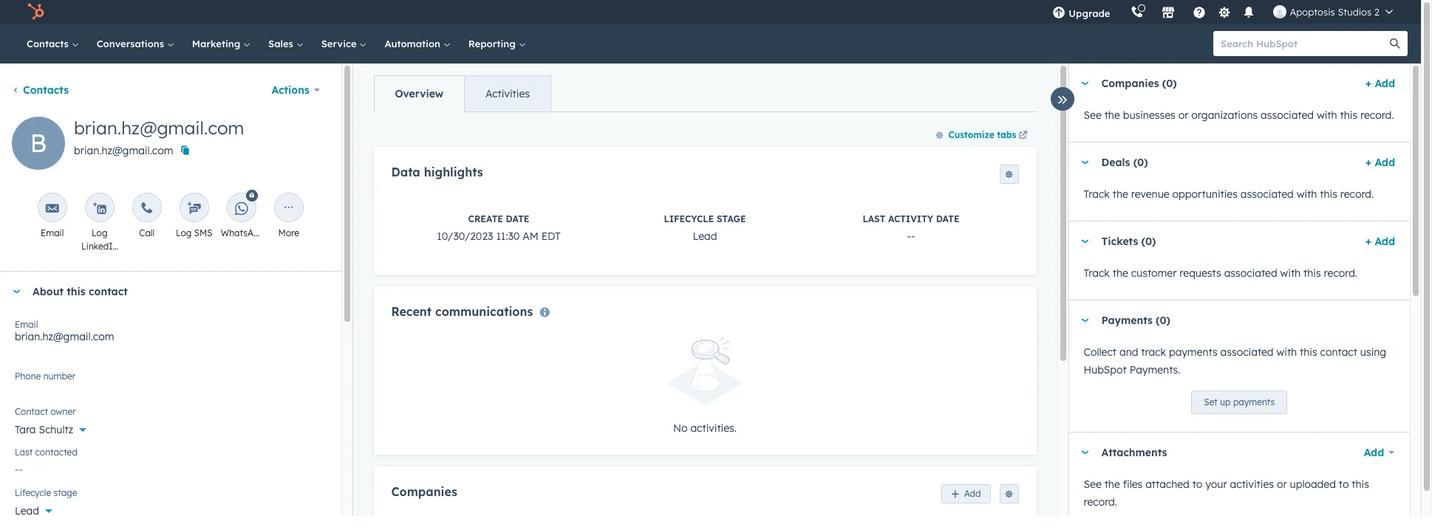 Task type: locate. For each thing, give the bounding box(es) containing it.
last for last activity date --
[[863, 214, 886, 225]]

+ add button for see the businesses or organizations associated with this record.
[[1366, 75, 1396, 92]]

or right businesses
[[1179, 109, 1189, 122]]

companies inside dropdown button
[[1102, 77, 1160, 90]]

track the revenue opportunities associated with this record.
[[1084, 188, 1374, 201]]

0 horizontal spatial to
[[1193, 478, 1203, 492]]

deals (0)
[[1102, 156, 1148, 169]]

caret image
[[1081, 240, 1090, 244], [12, 290, 21, 294], [1081, 451, 1090, 455]]

+ for track the revenue opportunities associated with this record.
[[1366, 156, 1372, 169]]

more
[[278, 228, 299, 239]]

using
[[1361, 346, 1387, 359]]

phone
[[15, 371, 41, 382]]

email
[[41, 228, 64, 239], [15, 319, 38, 330]]

caret image inside "payments (0)" 'dropdown button'
[[1081, 319, 1090, 323]]

1 vertical spatial caret image
[[1081, 161, 1090, 164]]

deals
[[1102, 156, 1131, 169]]

1 vertical spatial payments
[[1234, 397, 1275, 408]]

(0) inside 'dropdown button'
[[1156, 314, 1171, 327]]

with
[[1317, 109, 1338, 122], [1297, 188, 1318, 201], [1281, 267, 1301, 280], [1277, 346, 1297, 359]]

0 vertical spatial email
[[41, 228, 64, 239]]

caret image left the about
[[12, 290, 21, 294]]

caret image inside the tickets (0) dropdown button
[[1081, 240, 1090, 244]]

track down 'tickets'
[[1084, 267, 1110, 280]]

1 horizontal spatial date
[[936, 214, 960, 225]]

0 vertical spatial see
[[1084, 109, 1102, 122]]

2 vertical spatial + add button
[[1366, 233, 1396, 251]]

date up the 11:30
[[506, 214, 530, 225]]

companies for companies (0)
[[1102, 77, 1160, 90]]

number
[[43, 371, 76, 382]]

call image
[[140, 202, 154, 216]]

lifecycle left stage
[[15, 488, 51, 499]]

1 vertical spatial see
[[1084, 478, 1102, 492]]

menu
[[1043, 0, 1404, 24]]

lifecycle stage
[[15, 488, 77, 499]]

+ add for track the revenue opportunities associated with this record.
[[1366, 156, 1396, 169]]

see up deals
[[1084, 109, 1102, 122]]

this inside the collect and track payments associated with this contact using hubspot payments.
[[1300, 346, 1318, 359]]

log up linkedin
[[92, 228, 108, 239]]

(0)
[[1163, 77, 1177, 90], [1134, 156, 1148, 169], [1142, 235, 1156, 248], [1156, 314, 1171, 327]]

0 horizontal spatial payments
[[1169, 346, 1218, 359]]

navigation
[[374, 75, 551, 112]]

2 track from the top
[[1084, 267, 1110, 280]]

associated down "payments (0)" 'dropdown button'
[[1221, 346, 1274, 359]]

with for track the customer requests associated with this record.
[[1281, 267, 1301, 280]]

2
[[1375, 6, 1380, 18]]

log
[[92, 228, 108, 239], [176, 228, 192, 239]]

track for track the revenue opportunities associated with this record.
[[1084, 188, 1110, 201]]

0 vertical spatial +
[[1366, 77, 1372, 90]]

3 + from the top
[[1366, 235, 1372, 248]]

payments right the track
[[1169, 346, 1218, 359]]

navigation containing overview
[[374, 75, 551, 112]]

2 vertical spatial +
[[1366, 235, 1372, 248]]

notifications image
[[1243, 7, 1256, 20]]

about this contact button
[[0, 272, 326, 312]]

see left files
[[1084, 478, 1102, 492]]

caret image inside deals (0) dropdown button
[[1081, 161, 1090, 164]]

track
[[1084, 188, 1110, 201], [1084, 267, 1110, 280]]

the left files
[[1105, 478, 1121, 492]]

associated for requests
[[1225, 267, 1278, 280]]

companies (0)
[[1102, 77, 1177, 90]]

+ add for see the businesses or organizations associated with this record.
[[1366, 77, 1396, 90]]

lifecycle up the lead
[[664, 214, 714, 225]]

to
[[1193, 478, 1203, 492], [1339, 478, 1349, 492]]

0 vertical spatial + add button
[[1366, 75, 1396, 92]]

attached
[[1146, 478, 1190, 492]]

customer
[[1132, 267, 1177, 280]]

email down the about
[[15, 319, 38, 330]]

2 + from the top
[[1366, 156, 1372, 169]]

email for email
[[41, 228, 64, 239]]

date right activity
[[936, 214, 960, 225]]

caret image left deals
[[1081, 161, 1090, 164]]

see inside see the files attached to your activities or uploaded to this record.
[[1084, 478, 1102, 492]]

the left businesses
[[1105, 109, 1121, 122]]

1 horizontal spatial lifecycle
[[664, 214, 714, 225]]

last down tara
[[15, 447, 33, 458]]

1 horizontal spatial or
[[1277, 478, 1287, 492]]

deals (0) button
[[1069, 143, 1360, 183]]

1 vertical spatial or
[[1277, 478, 1287, 492]]

organizations
[[1192, 109, 1258, 122]]

caret image
[[1081, 82, 1090, 85], [1081, 161, 1090, 164], [1081, 319, 1090, 323]]

2 caret image from the top
[[1081, 161, 1090, 164]]

2 vertical spatial + add
[[1366, 235, 1396, 248]]

hubspot
[[1084, 364, 1127, 377]]

message
[[81, 254, 118, 265]]

last inside last activity date --
[[863, 214, 886, 225]]

2 vertical spatial brian.hz@gmail.com
[[15, 330, 114, 344]]

Phone number text field
[[15, 369, 326, 398]]

2 vertical spatial caret image
[[1081, 451, 1090, 455]]

0 vertical spatial caret image
[[1081, 240, 1090, 244]]

contact inside the collect and track payments associated with this contact using hubspot payments.
[[1321, 346, 1358, 359]]

1 + add from the top
[[1366, 77, 1396, 90]]

1 vertical spatial caret image
[[12, 290, 21, 294]]

caret image inside "about this contact" dropdown button
[[12, 290, 21, 294]]

log linkedin message image
[[93, 202, 106, 216]]

set up payments link
[[1192, 391, 1288, 415]]

caret image inside companies (0) dropdown button
[[1081, 82, 1090, 85]]

communications
[[435, 305, 533, 320]]

service link
[[312, 24, 376, 64]]

lifecycle for lifecycle stage
[[15, 488, 51, 499]]

see for see the files attached to your activities or uploaded to this record.
[[1084, 478, 1102, 492]]

1 horizontal spatial companies
[[1102, 77, 1160, 90]]

add button
[[1355, 438, 1396, 468]]

add
[[1375, 77, 1396, 90], [1375, 156, 1396, 169], [1375, 235, 1396, 248], [1364, 446, 1385, 460], [965, 489, 981, 500]]

1 vertical spatial email
[[15, 319, 38, 330]]

no
[[673, 422, 688, 435]]

1 vertical spatial + add button
[[1366, 154, 1396, 172]]

0 horizontal spatial log
[[92, 228, 108, 239]]

1 horizontal spatial to
[[1339, 478, 1349, 492]]

tara schultz button
[[15, 415, 326, 440]]

this
[[1341, 109, 1358, 122], [1320, 188, 1338, 201], [1304, 267, 1322, 280], [67, 285, 86, 299], [1300, 346, 1318, 359], [1352, 478, 1370, 492]]

2 log from the left
[[176, 228, 192, 239]]

customize tabs link
[[929, 123, 1037, 147]]

the down 'tickets'
[[1113, 267, 1129, 280]]

2 + add button from the top
[[1366, 154, 1396, 172]]

tara schultz image
[[1274, 5, 1287, 18]]

conversations
[[97, 38, 167, 50]]

tickets (0) button
[[1069, 222, 1360, 262]]

1 + add button from the top
[[1366, 75, 1396, 92]]

about
[[33, 285, 64, 299]]

set
[[1204, 397, 1218, 408]]

caret image left 'tickets'
[[1081, 240, 1090, 244]]

studios
[[1338, 6, 1372, 18]]

or right activities
[[1277, 478, 1287, 492]]

0 horizontal spatial last
[[15, 447, 33, 458]]

1 track from the top
[[1084, 188, 1110, 201]]

2 vertical spatial caret image
[[1081, 319, 1090, 323]]

0 vertical spatial companies
[[1102, 77, 1160, 90]]

payments
[[1169, 346, 1218, 359], [1234, 397, 1275, 408]]

or
[[1179, 109, 1189, 122], [1277, 478, 1287, 492]]

collect
[[1084, 346, 1117, 359]]

the inside see the files attached to your activities or uploaded to this record.
[[1105, 478, 1121, 492]]

+ for track the customer requests associated with this record.
[[1366, 235, 1372, 248]]

track for track the customer requests associated with this record.
[[1084, 267, 1110, 280]]

lead
[[693, 230, 717, 243]]

0 horizontal spatial or
[[1179, 109, 1189, 122]]

the left revenue
[[1113, 188, 1129, 201]]

lifecycle
[[664, 214, 714, 225], [15, 488, 51, 499]]

track down deals
[[1084, 188, 1110, 201]]

1 vertical spatial + add
[[1366, 156, 1396, 169]]

1 vertical spatial track
[[1084, 267, 1110, 280]]

0 horizontal spatial email
[[15, 319, 38, 330]]

0 horizontal spatial contact
[[89, 285, 128, 299]]

date inside last activity date --
[[936, 214, 960, 225]]

1 vertical spatial contacts link
[[12, 84, 69, 97]]

activities
[[1231, 478, 1274, 492]]

add button
[[942, 485, 991, 504]]

caret image for companies (0)
[[1081, 82, 1090, 85]]

the for files
[[1105, 478, 1121, 492]]

1 vertical spatial contact
[[1321, 346, 1358, 359]]

payments right up
[[1234, 397, 1275, 408]]

last left activity
[[863, 214, 886, 225]]

1 vertical spatial lifecycle
[[15, 488, 51, 499]]

record.
[[1361, 109, 1395, 122], [1341, 188, 1374, 201], [1324, 267, 1358, 280], [1084, 496, 1118, 509]]

0 vertical spatial last
[[863, 214, 886, 225]]

+ add
[[1366, 77, 1396, 90], [1366, 156, 1396, 169], [1366, 235, 1396, 248]]

email down email image
[[41, 228, 64, 239]]

1 vertical spatial companies
[[391, 485, 457, 499]]

add for track the customer requests associated with this record.
[[1375, 235, 1396, 248]]

1 horizontal spatial last
[[863, 214, 886, 225]]

search image
[[1391, 38, 1401, 49]]

log for log linkedin message
[[92, 228, 108, 239]]

0 vertical spatial payments
[[1169, 346, 1218, 359]]

1 caret image from the top
[[1081, 82, 1090, 85]]

lifecycle inside lifecycle stage lead
[[664, 214, 714, 225]]

0 horizontal spatial lifecycle
[[15, 488, 51, 499]]

upgrade image
[[1053, 7, 1066, 20]]

the for customer
[[1113, 267, 1129, 280]]

1 horizontal spatial log
[[176, 228, 192, 239]]

record. inside see the files attached to your activities or uploaded to this record.
[[1084, 496, 1118, 509]]

see
[[1084, 109, 1102, 122], [1084, 478, 1102, 492]]

0 horizontal spatial date
[[506, 214, 530, 225]]

0 vertical spatial caret image
[[1081, 82, 1090, 85]]

1 vertical spatial brian.hz@gmail.com
[[74, 144, 173, 157]]

caret image for payments (0)
[[1081, 319, 1090, 323]]

1 date from the left
[[506, 214, 530, 225]]

actions
[[272, 84, 310, 97]]

0 vertical spatial lifecycle
[[664, 214, 714, 225]]

activities button
[[464, 76, 551, 112]]

companies for companies
[[391, 485, 457, 499]]

to right uploaded
[[1339, 478, 1349, 492]]

this inside dropdown button
[[67, 285, 86, 299]]

0 vertical spatial contacts link
[[18, 24, 88, 64]]

last
[[863, 214, 886, 225], [15, 447, 33, 458]]

overview button
[[374, 76, 464, 112]]

brian.hz@gmail.com
[[74, 117, 244, 139], [74, 144, 173, 157], [15, 330, 114, 344]]

upgrade
[[1069, 7, 1111, 19]]

1 log from the left
[[92, 228, 108, 239]]

email brian.hz@gmail.com
[[15, 319, 114, 344]]

contacts
[[27, 38, 71, 50], [23, 84, 69, 97]]

(0) for payments (0)
[[1156, 314, 1171, 327]]

0 vertical spatial contact
[[89, 285, 128, 299]]

associated right organizations
[[1261, 109, 1314, 122]]

1 to from the left
[[1193, 478, 1203, 492]]

+ add button
[[1366, 75, 1396, 92], [1366, 154, 1396, 172], [1366, 233, 1396, 251]]

menu item
[[1121, 0, 1124, 24]]

3 + add from the top
[[1366, 235, 1396, 248]]

caret image for about
[[12, 290, 21, 294]]

to left your
[[1193, 478, 1203, 492]]

1 + from the top
[[1366, 77, 1372, 90]]

with inside the collect and track payments associated with this contact using hubspot payments.
[[1277, 346, 1297, 359]]

0 vertical spatial track
[[1084, 188, 1110, 201]]

lifecycle stage lead
[[664, 214, 746, 243]]

associated inside the collect and track payments associated with this contact using hubspot payments.
[[1221, 346, 1274, 359]]

(0) up businesses
[[1163, 77, 1177, 90]]

hubspot link
[[18, 3, 55, 21]]

last for last contacted
[[15, 447, 33, 458]]

2 date from the left
[[936, 214, 960, 225]]

3 + add button from the top
[[1366, 233, 1396, 251]]

companies
[[1102, 77, 1160, 90], [391, 485, 457, 499]]

0 vertical spatial + add
[[1366, 77, 1396, 90]]

associated down the tickets (0) dropdown button
[[1225, 267, 1278, 280]]

associated for payments
[[1221, 346, 1274, 359]]

2 see from the top
[[1084, 478, 1102, 492]]

see the files attached to your activities or uploaded to this record.
[[1084, 478, 1370, 509]]

1 horizontal spatial contact
[[1321, 346, 1358, 359]]

1 vertical spatial +
[[1366, 156, 1372, 169]]

the for businesses
[[1105, 109, 1121, 122]]

1 horizontal spatial email
[[41, 228, 64, 239]]

(0) up the track
[[1156, 314, 1171, 327]]

2 - from the left
[[911, 230, 916, 243]]

last activity date --
[[863, 214, 960, 243]]

(0) right deals
[[1134, 156, 1148, 169]]

contact down message
[[89, 285, 128, 299]]

+ for see the businesses or organizations associated with this record.
[[1366, 77, 1372, 90]]

log inside log linkedin message
[[92, 228, 108, 239]]

email inside email brian.hz@gmail.com
[[15, 319, 38, 330]]

log left sms
[[176, 228, 192, 239]]

log sms
[[176, 228, 213, 239]]

1 see from the top
[[1084, 109, 1102, 122]]

1 horizontal spatial payments
[[1234, 397, 1275, 408]]

0 vertical spatial brian.hz@gmail.com
[[74, 117, 244, 139]]

recent communications
[[391, 305, 533, 320]]

add inside popup button
[[1364, 446, 1385, 460]]

track
[[1142, 346, 1167, 359]]

0 vertical spatial or
[[1179, 109, 1189, 122]]

log for log sms
[[176, 228, 192, 239]]

1 vertical spatial last
[[15, 447, 33, 458]]

customize
[[949, 129, 995, 140]]

0 horizontal spatial companies
[[391, 485, 457, 499]]

caret image up collect
[[1081, 319, 1090, 323]]

-
[[907, 230, 911, 243], [911, 230, 916, 243]]

caret image left companies (0)
[[1081, 82, 1090, 85]]

contact
[[89, 285, 128, 299], [1321, 346, 1358, 359]]

data
[[391, 165, 420, 180]]

contact left using
[[1321, 346, 1358, 359]]

associated down deals (0) dropdown button
[[1241, 188, 1294, 201]]

add for track the revenue opportunities associated with this record.
[[1375, 156, 1396, 169]]

create
[[468, 214, 503, 225]]

(0) right 'tickets'
[[1142, 235, 1156, 248]]

caret image left attachments
[[1081, 451, 1090, 455]]

2 + add from the top
[[1366, 156, 1396, 169]]

3 caret image from the top
[[1081, 319, 1090, 323]]



Task type: describe. For each thing, give the bounding box(es) containing it.
marketing link
[[183, 24, 260, 64]]

2 to from the left
[[1339, 478, 1349, 492]]

or inside see the files attached to your activities or uploaded to this record.
[[1277, 478, 1287, 492]]

requests
[[1180, 267, 1222, 280]]

data highlights
[[391, 165, 483, 180]]

call
[[139, 228, 155, 239]]

tara schultz
[[15, 424, 73, 437]]

tabs
[[997, 129, 1017, 140]]

automation
[[385, 38, 443, 50]]

notifications button
[[1237, 0, 1262, 24]]

calling icon button
[[1125, 2, 1151, 21]]

track the customer requests associated with this record.
[[1084, 267, 1358, 280]]

hubspot image
[[27, 3, 44, 21]]

Search HubSpot search field
[[1214, 31, 1395, 56]]

opportunities
[[1173, 188, 1238, 201]]

apoptosis studios 2
[[1290, 6, 1380, 18]]

caret image for tickets
[[1081, 240, 1090, 244]]

email image
[[46, 202, 59, 216]]

help image
[[1193, 7, 1207, 20]]

businesses
[[1123, 109, 1176, 122]]

+ add button for track the customer requests associated with this record.
[[1366, 233, 1396, 251]]

payments (0)
[[1102, 314, 1171, 327]]

sales
[[268, 38, 296, 50]]

activity
[[889, 214, 934, 225]]

phone number
[[15, 371, 76, 382]]

marketplaces image
[[1162, 7, 1176, 20]]

stage
[[717, 214, 746, 225]]

up
[[1221, 397, 1231, 408]]

(0) for tickets (0)
[[1142, 235, 1156, 248]]

payments inside the collect and track payments associated with this contact using hubspot payments.
[[1169, 346, 1218, 359]]

with for track the revenue opportunities associated with this record.
[[1297, 188, 1318, 201]]

uploaded
[[1290, 478, 1336, 492]]

1 vertical spatial contacts
[[23, 84, 69, 97]]

edt
[[542, 230, 561, 243]]

menu containing apoptosis studios 2
[[1043, 0, 1404, 24]]

linkedin
[[81, 241, 118, 252]]

apoptosis
[[1290, 6, 1336, 18]]

service
[[321, 38, 360, 50]]

files
[[1123, 478, 1143, 492]]

(0) for companies (0)
[[1163, 77, 1177, 90]]

automation link
[[376, 24, 460, 64]]

reporting
[[469, 38, 519, 50]]

whatsapp
[[221, 228, 265, 239]]

see for see the businesses or organizations associated with this record.
[[1084, 109, 1102, 122]]

contact inside "about this contact" dropdown button
[[89, 285, 128, 299]]

(0) for deals (0)
[[1134, 156, 1148, 169]]

contact owner
[[15, 407, 76, 418]]

date inside create date 10/30/2023 11:30 am edt
[[506, 214, 530, 225]]

whatsapp image
[[235, 202, 248, 216]]

calling icon image
[[1131, 6, 1145, 19]]

1 - from the left
[[907, 230, 911, 243]]

reporting link
[[460, 24, 535, 64]]

collect and track payments associated with this contact using hubspot payments.
[[1084, 346, 1387, 377]]

companies (0) button
[[1069, 64, 1360, 103]]

payments
[[1102, 314, 1153, 327]]

activities
[[486, 87, 530, 101]]

help button
[[1188, 0, 1213, 24]]

create date 10/30/2023 11:30 am edt
[[437, 214, 561, 243]]

and
[[1120, 346, 1139, 359]]

schultz
[[39, 424, 73, 437]]

+ add button for track the revenue opportunities associated with this record.
[[1366, 154, 1396, 172]]

about this contact
[[33, 285, 128, 299]]

set up payments
[[1204, 397, 1275, 408]]

overview
[[395, 87, 444, 101]]

lifecycle for lifecycle stage lead
[[664, 214, 714, 225]]

more image
[[282, 202, 296, 216]]

email for email brian.hz@gmail.com
[[15, 319, 38, 330]]

contact
[[15, 407, 48, 418]]

am
[[523, 230, 539, 243]]

owner
[[50, 407, 76, 418]]

10/30/2023
[[437, 230, 493, 243]]

11:30
[[496, 230, 520, 243]]

highlights
[[424, 165, 483, 180]]

attachments
[[1102, 446, 1168, 460]]

your
[[1206, 478, 1228, 492]]

apoptosis studios 2 button
[[1265, 0, 1402, 24]]

settings image
[[1218, 6, 1232, 20]]

this inside see the files attached to your activities or uploaded to this record.
[[1352, 478, 1370, 492]]

stage
[[54, 488, 77, 499]]

search button
[[1383, 31, 1408, 56]]

log sms image
[[188, 202, 201, 216]]

add inside button
[[965, 489, 981, 500]]

+ add for track the customer requests associated with this record.
[[1366, 235, 1396, 248]]

actions button
[[262, 75, 329, 105]]

log linkedin message
[[81, 228, 118, 265]]

associated for opportunities
[[1241, 188, 1294, 201]]

activities.
[[691, 422, 737, 435]]

marketing
[[192, 38, 243, 50]]

no activities.
[[673, 422, 737, 435]]

caret image for deals (0)
[[1081, 161, 1090, 164]]

sms
[[194, 228, 213, 239]]

revenue
[[1132, 188, 1170, 201]]

last contacted
[[15, 447, 77, 458]]

contacted
[[35, 447, 77, 458]]

add for see the businesses or organizations associated with this record.
[[1375, 77, 1396, 90]]

conversations link
[[88, 24, 183, 64]]

the for revenue
[[1113, 188, 1129, 201]]

payments (0) button
[[1069, 301, 1390, 341]]

Last contacted text field
[[15, 456, 326, 480]]

tickets (0)
[[1102, 235, 1156, 248]]

0 vertical spatial contacts
[[27, 38, 71, 50]]

tara
[[15, 424, 36, 437]]

no activities. alert
[[391, 337, 1019, 437]]

with for collect and track payments associated with this contact using hubspot payments.
[[1277, 346, 1297, 359]]

caret image inside attachments dropdown button
[[1081, 451, 1090, 455]]



Task type: vqa. For each thing, say whether or not it's contained in the screenshot.
Companies in the dropdown button
yes



